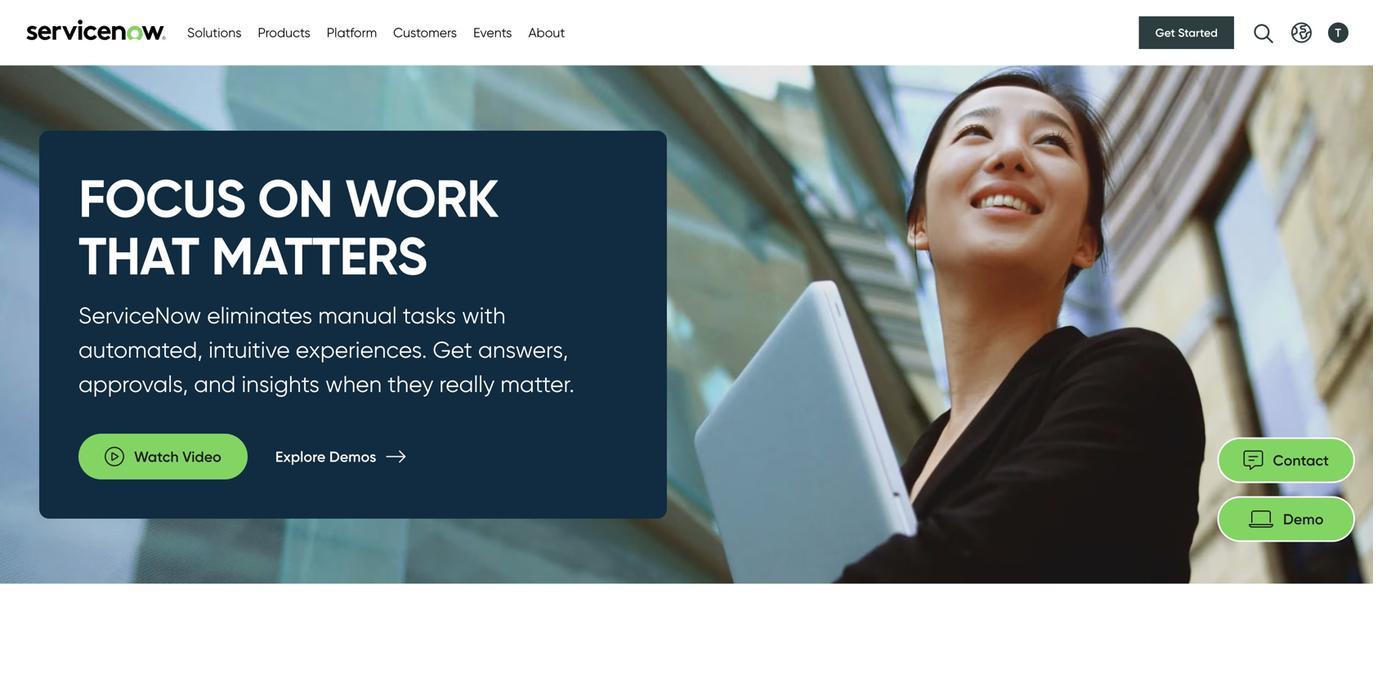 Task type: describe. For each thing, give the bounding box(es) containing it.
get started
[[1156, 26, 1219, 40]]

customers
[[393, 25, 457, 40]]

about button
[[529, 23, 565, 43]]

events button
[[474, 23, 512, 43]]

get
[[1156, 26, 1176, 40]]

products button
[[258, 23, 311, 43]]

customers button
[[393, 23, 457, 43]]



Task type: locate. For each thing, give the bounding box(es) containing it.
products
[[258, 25, 311, 40]]

solutions button
[[187, 23, 242, 43]]

servicenow image
[[25, 19, 168, 40]]

get started link
[[1140, 16, 1235, 49]]

solutions
[[187, 25, 242, 40]]

about
[[529, 25, 565, 40]]

events
[[474, 25, 512, 40]]

started
[[1179, 26, 1219, 40]]

platform
[[327, 25, 377, 40]]

platform button
[[327, 23, 377, 43]]



Task type: vqa. For each thing, say whether or not it's contained in the screenshot.
7,700
no



